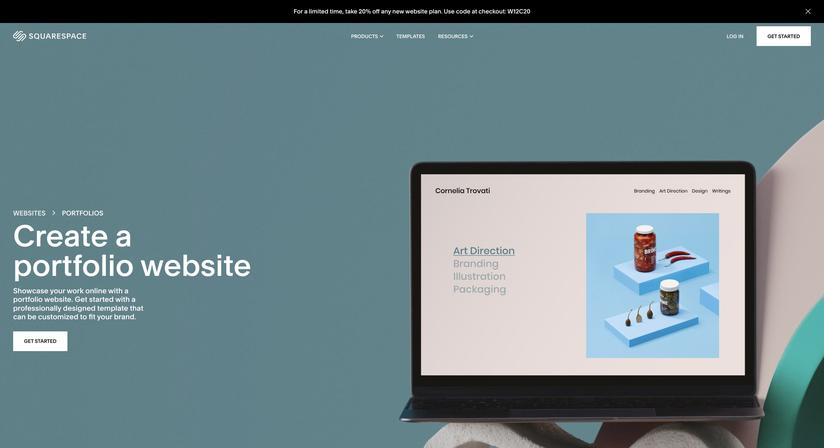 Task type: locate. For each thing, give the bounding box(es) containing it.
new
[[393, 8, 404, 15]]

1 vertical spatial get started
[[24, 339, 57, 345]]

0 vertical spatial portfolio
[[13, 248, 134, 284]]

0 vertical spatial your
[[50, 287, 65, 296]]

get inside showcase your work online with a portfolio website. get started with a professionally designed template that can be customized to fit your brand.
[[75, 296, 87, 305]]

designed
[[63, 304, 96, 313]]

20%
[[359, 8, 371, 15]]

1 horizontal spatial get started link
[[757, 26, 811, 46]]

limited
[[309, 8, 329, 15]]

squarespace logo image
[[13, 31, 86, 41]]

your
[[50, 287, 65, 296], [97, 313, 112, 322]]

code
[[456, 8, 471, 15]]

work
[[67, 287, 84, 296]]

1 vertical spatial portfolio
[[13, 296, 43, 305]]

2 vertical spatial get
[[24, 339, 34, 345]]

started
[[89, 296, 114, 305]]

websites
[[13, 210, 46, 218]]

showcase
[[13, 287, 48, 296]]

get
[[768, 33, 777, 39], [75, 296, 87, 305], [24, 339, 34, 345]]

1 vertical spatial started
[[35, 339, 57, 345]]

a
[[304, 8, 308, 15], [115, 218, 132, 254], [124, 287, 129, 296], [132, 296, 136, 305]]

1 horizontal spatial started
[[779, 33, 800, 39]]

2 portfolio from the top
[[13, 296, 43, 305]]

0 horizontal spatial your
[[50, 287, 65, 296]]

portfolio up be
[[13, 296, 43, 305]]

main content
[[0, 0, 824, 449]]

resources
[[438, 33, 468, 39]]

portfolio
[[13, 248, 134, 284], [13, 296, 43, 305]]

showcase your work online with a portfolio website. get started with a professionally designed template that can be customized to fit your brand.
[[13, 287, 143, 322]]

products button
[[351, 23, 383, 49]]

log
[[727, 33, 738, 39]]

jars of picked vegetables image
[[586, 214, 719, 359]]

your left work
[[50, 287, 65, 296]]

started
[[779, 33, 800, 39], [35, 339, 57, 345]]

log             in link
[[727, 33, 744, 39]]

log             in
[[727, 33, 744, 39]]

templates
[[397, 33, 425, 39]]

website
[[406, 8, 428, 15], [140, 248, 251, 284]]

plan.
[[429, 8, 443, 15]]

get started link
[[757, 26, 811, 46], [13, 332, 67, 352]]

0 horizontal spatial started
[[35, 339, 57, 345]]

0 vertical spatial website
[[406, 8, 428, 15]]

create
[[13, 218, 108, 254]]

with
[[108, 287, 123, 296], [115, 296, 130, 305]]

0 vertical spatial get
[[768, 33, 777, 39]]

0 vertical spatial get started
[[768, 33, 800, 39]]

1 horizontal spatial get
[[75, 296, 87, 305]]

your right fit
[[97, 313, 112, 322]]

portfolio up work
[[13, 248, 134, 284]]

websites link
[[13, 210, 46, 218]]

get up to
[[75, 296, 87, 305]]

squarespace logo link
[[13, 31, 173, 41]]

1 vertical spatial get
[[75, 296, 87, 305]]

online
[[85, 287, 107, 296]]

with up template
[[108, 287, 123, 296]]

get started
[[768, 33, 800, 39], [24, 339, 57, 345]]

portfolio inside showcase your work online with a portfolio website. get started with a professionally designed template that can be customized to fit your brand.
[[13, 296, 43, 305]]

1 horizontal spatial get started
[[768, 33, 800, 39]]

1 horizontal spatial website
[[406, 8, 428, 15]]

get right in
[[768, 33, 777, 39]]

0 horizontal spatial website
[[140, 248, 251, 284]]

get down be
[[24, 339, 34, 345]]

resources button
[[438, 23, 473, 49]]

for a limited time, take 20% off any new website plan. use code at checkout: w12c20
[[294, 8, 531, 15]]

to
[[80, 313, 87, 322]]

1 horizontal spatial your
[[97, 313, 112, 322]]

portfolios
[[62, 210, 103, 218]]

template
[[97, 304, 128, 313]]

1 vertical spatial get started link
[[13, 332, 67, 352]]



Task type: vqa. For each thing, say whether or not it's contained in the screenshot.
the topmost Extensions
no



Task type: describe. For each thing, give the bounding box(es) containing it.
at
[[472, 8, 477, 15]]

be
[[27, 313, 36, 322]]

use
[[444, 8, 455, 15]]

templates link
[[397, 23, 425, 49]]

0 horizontal spatial get started
[[24, 339, 57, 345]]

2 horizontal spatial get
[[768, 33, 777, 39]]

0 horizontal spatial get
[[24, 339, 34, 345]]

products
[[351, 33, 378, 39]]

1 portfolio from the top
[[13, 248, 134, 284]]

that
[[130, 304, 143, 313]]

portfolio website
[[13, 248, 251, 284]]

website.
[[44, 296, 73, 305]]

chocolate bars image
[[586, 214, 719, 359]]

1 vertical spatial your
[[97, 313, 112, 322]]

customized
[[38, 313, 78, 322]]

0 horizontal spatial get started link
[[13, 332, 67, 352]]

w12c20
[[508, 8, 531, 15]]

main content containing create a
[[0, 0, 824, 449]]

0 vertical spatial started
[[779, 33, 800, 39]]

professionally
[[13, 304, 61, 313]]

any
[[381, 8, 391, 15]]

0 vertical spatial get started link
[[757, 26, 811, 46]]

in
[[739, 33, 744, 39]]

1 vertical spatial website
[[140, 248, 251, 284]]

create a
[[13, 218, 132, 254]]

brand.
[[114, 313, 136, 322]]

with left that
[[115, 296, 130, 305]]

off
[[373, 8, 380, 15]]

take
[[345, 8, 357, 15]]

checkout:
[[479, 8, 506, 15]]

time,
[[330, 8, 344, 15]]

fit
[[89, 313, 96, 322]]

started inside "main content"
[[35, 339, 57, 345]]

can
[[13, 313, 26, 322]]

for
[[294, 8, 303, 15]]



